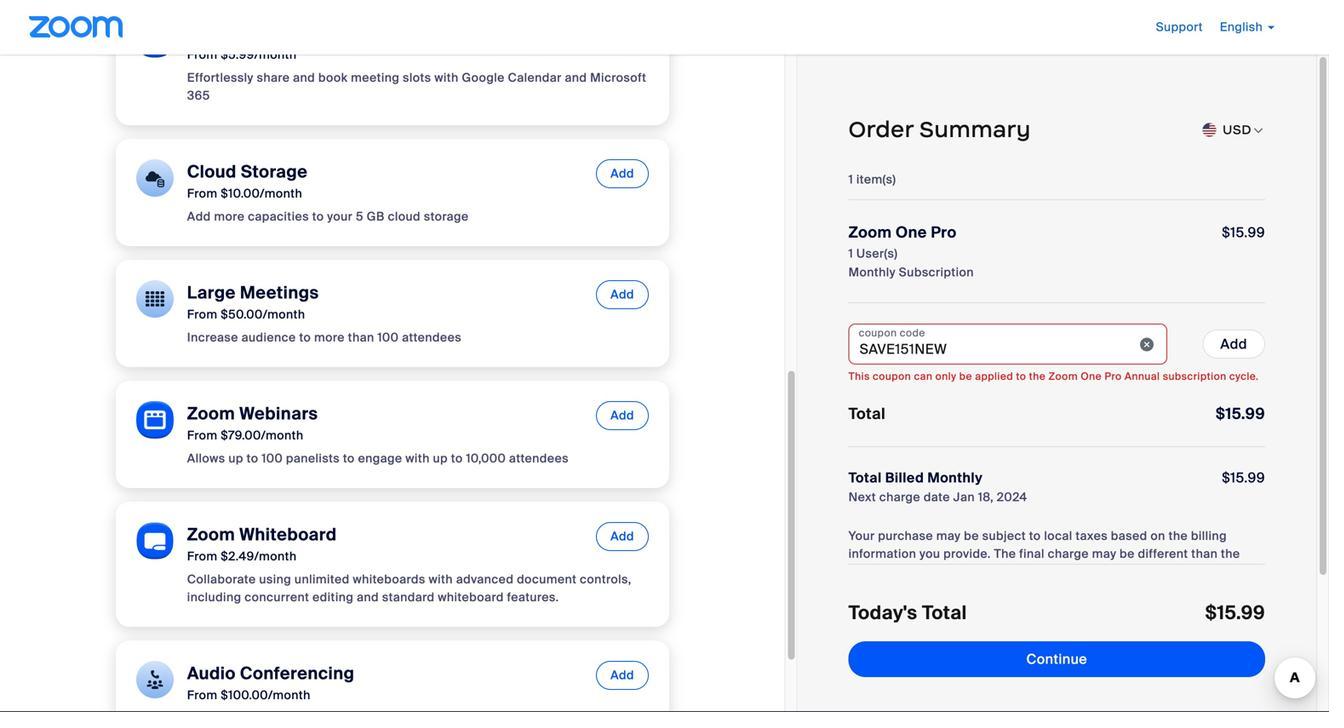 Task type: describe. For each thing, give the bounding box(es) containing it.
to inside the your purchase may be subject to local taxes based on the billing information you provide. the final charge may be different than the amount shown here and will be displayed on your invoice.
[[1030, 528, 1042, 544]]

add for conferencing
[[611, 668, 635, 683]]

0 vertical spatial may
[[937, 528, 961, 544]]

1 vertical spatial cloud
[[388, 209, 421, 224]]

1 vertical spatial the
[[1169, 528, 1189, 544]]

zoom webinars from $79.00/month
[[187, 403, 318, 443]]

from $5.99/month
[[187, 47, 297, 63]]

$2.49/month
[[221, 549, 297, 564]]

gb
[[367, 209, 385, 224]]

meetings
[[240, 282, 319, 304]]

0 horizontal spatial pro
[[932, 223, 957, 242]]

whiteboard
[[438, 590, 504, 605]]

1 horizontal spatial may
[[1093, 546, 1117, 562]]

amount
[[849, 564, 894, 580]]

user(s)
[[857, 246, 898, 262]]

0 horizontal spatial on
[[1094, 564, 1109, 580]]

increase
[[187, 330, 238, 345]]

from for large meetings
[[187, 307, 218, 322]]

large
[[187, 282, 236, 304]]

1 vertical spatial attendees
[[509, 451, 569, 466]]

editing
[[313, 590, 354, 605]]

0 vertical spatial coupon
[[859, 326, 898, 340]]

0 vertical spatial your
[[327, 209, 353, 224]]

1 vertical spatial subscription
[[1164, 370, 1227, 383]]

slots
[[403, 70, 431, 86]]

engage
[[358, 451, 403, 466]]

support link
[[1157, 19, 1204, 35]]

to right applied
[[1017, 370, 1027, 383]]

from for zoom whiteboard
[[187, 549, 218, 564]]

$100.00/month
[[221, 688, 311, 703]]

audio conferencing from $100.00/month
[[187, 663, 355, 703]]

unlimited
[[295, 572, 350, 587]]

cloud inside cloud storage from $10.00/month
[[187, 161, 237, 183]]

next charge date jan 18, 2024
[[849, 489, 1028, 505]]

1 user(s) monthly subscription
[[849, 246, 975, 280]]

add for webinars
[[611, 408, 635, 423]]

controls,
[[580, 572, 632, 587]]

subject
[[983, 528, 1027, 544]]

from for zoom webinars
[[187, 428, 218, 443]]

18,
[[979, 489, 994, 505]]

be right only
[[960, 370, 973, 383]]

cloud storage icon image
[[136, 159, 174, 197]]

today's
[[849, 601, 918, 625]]

applied
[[976, 370, 1014, 383]]

add
[[187, 209, 211, 224]]

to right 'audience'
[[299, 330, 311, 345]]

billing
[[1192, 528, 1228, 544]]

shown
[[897, 564, 935, 580]]

only
[[936, 370, 957, 383]]

date
[[924, 489, 951, 505]]

from for audio conferencing
[[187, 688, 218, 703]]

item(s)
[[857, 172, 897, 187]]

main content containing cloud storage
[[0, 0, 798, 712]]

to left 10,000
[[451, 451, 463, 466]]

total
[[923, 601, 968, 625]]

document
[[517, 572, 577, 587]]

add button for cloud storage
[[596, 159, 649, 188]]

increase audience to more than 100 attendees
[[187, 330, 462, 345]]

add button for large meetings
[[596, 280, 649, 309]]

0 horizontal spatial one
[[896, 223, 928, 242]]

this coupon can only be applied to the zoom one pro annual subscription cycle. alert
[[849, 370, 1266, 383]]

add for whiteboard
[[611, 529, 635, 544]]

using
[[259, 572, 292, 587]]

$5.99/month
[[221, 47, 297, 63]]

cycle.
[[1230, 370, 1260, 383]]

next
[[849, 489, 877, 505]]

local
[[1045, 528, 1073, 544]]

your
[[849, 528, 875, 544]]

add button for zoom whiteboard
[[596, 522, 649, 551]]

add for storage
[[611, 166, 635, 181]]

conferencing
[[240, 663, 355, 685]]

2 horizontal spatial the
[[1222, 546, 1241, 562]]

allows up to 100 panelists to engage with up to 10,000 attendees
[[187, 451, 569, 466]]

add button for zoom webinars
[[596, 401, 649, 430]]

your inside the your purchase may be subject to local taxes based on the billing information you provide. the final charge may be different than the amount shown here and will be displayed on your invoice.
[[1112, 564, 1137, 580]]

features.
[[507, 590, 559, 605]]

advanced
[[456, 572, 514, 587]]

5
[[356, 209, 364, 224]]

10,000
[[466, 451, 506, 466]]

charge inside the your purchase may be subject to local taxes based on the billing information you provide. the final charge may be different than the amount shown here and will be displayed on your invoice.
[[1048, 546, 1090, 562]]

$79.00/month
[[221, 428, 304, 443]]

will
[[993, 564, 1012, 580]]

english
[[1221, 19, 1264, 35]]

coupon code text field
[[849, 324, 1168, 365]]

be down based
[[1120, 546, 1135, 562]]

webinars
[[240, 403, 318, 425]]

1 for 1 item(s)
[[849, 172, 854, 187]]

standard
[[382, 590, 435, 605]]

1 from from the top
[[187, 47, 218, 63]]

total billed monthly
[[849, 469, 983, 487]]

cloud storage from $10.00/month
[[187, 161, 308, 201]]

invoice.
[[1141, 564, 1186, 580]]

panelists
[[286, 451, 340, 466]]

0 vertical spatial attendees
[[402, 330, 462, 345]]

show options image
[[1252, 124, 1266, 138]]

be down final
[[1016, 564, 1031, 580]]

collaborate using unlimited whiteboards with advanced document controls, including concurrent editing and standard whiteboard features.
[[187, 572, 632, 605]]

whiteboards
[[353, 572, 426, 587]]

zoom for whiteboard
[[187, 524, 235, 546]]

to left the engage
[[343, 451, 355, 466]]

purchase
[[879, 528, 934, 544]]

1 horizontal spatial 100
[[378, 330, 399, 345]]

$10.00/month
[[221, 186, 303, 201]]

with inside the collaborate using unlimited whiteboards with advanced document controls, including concurrent editing and standard whiteboard features.
[[429, 572, 453, 587]]

365
[[187, 88, 210, 103]]

1 item(s)
[[849, 172, 897, 187]]

to right "capacities"
[[312, 209, 324, 224]]

summary
[[920, 115, 1032, 143]]

large meetings from $50.00/month
[[187, 282, 319, 322]]



Task type: vqa. For each thing, say whether or not it's contained in the screenshot.
Click to Star the whiteboard game icon
no



Task type: locate. For each thing, give the bounding box(es) containing it.
today's total
[[849, 601, 968, 625]]

1 horizontal spatial charge
[[1048, 546, 1090, 562]]

one left annual
[[1081, 370, 1103, 383]]

1 vertical spatial charge
[[1048, 546, 1090, 562]]

more right add
[[214, 209, 245, 224]]

1 horizontal spatial pro
[[1105, 370, 1123, 383]]

based
[[1112, 528, 1148, 544]]

1 horizontal spatial one
[[1081, 370, 1103, 383]]

effortlessly share and book meeting slots with google calendar and microsoft 365
[[187, 70, 647, 103]]

monthly for billed
[[928, 469, 983, 487]]

usd
[[1223, 121, 1252, 138]]

main content
[[0, 0, 798, 712]]

your down based
[[1112, 564, 1137, 580]]

monthly for user(s)
[[849, 265, 896, 280]]

from up add
[[187, 186, 218, 201]]

attendees
[[402, 330, 462, 345], [509, 451, 569, 466]]

calendar
[[508, 70, 562, 86]]

from up "effortlessly" at the left of the page
[[187, 47, 218, 63]]

than inside the your purchase may be subject to local taxes based on the billing information you provide. the final charge may be different than the amount shown here and will be displayed on your invoice.
[[1192, 546, 1219, 562]]

total
[[849, 404, 886, 424], [849, 469, 882, 487]]

than
[[348, 330, 375, 345], [1192, 546, 1219, 562]]

0 vertical spatial one
[[896, 223, 928, 242]]

0 vertical spatial on
[[1151, 528, 1166, 544]]

zoom for webinars
[[187, 403, 235, 425]]

0 vertical spatial the
[[1030, 370, 1046, 383]]

and inside the your purchase may be subject to local taxes based on the billing information you provide. the final charge may be different than the amount shown here and will be displayed on your invoice.
[[968, 564, 990, 580]]

1 horizontal spatial up
[[433, 451, 448, 466]]

concurrent
[[245, 590, 309, 605]]

more
[[214, 209, 245, 224], [314, 330, 345, 345]]

0 horizontal spatial subscription
[[899, 265, 975, 280]]

0 horizontal spatial cloud
[[187, 161, 237, 183]]

monthly down user(s)
[[849, 265, 896, 280]]

annual
[[1125, 370, 1161, 383]]

subscription
[[899, 265, 975, 280], [1164, 370, 1227, 383]]

1 vertical spatial one
[[1081, 370, 1103, 383]]

google
[[462, 70, 505, 86]]

your purchase may be subject to local taxes based on the billing information you provide. the final charge may be different than the amount shown here and will be displayed on your invoice.
[[849, 528, 1241, 580]]

0 vertical spatial 1
[[849, 172, 854, 187]]

0 horizontal spatial may
[[937, 528, 961, 544]]

capacities
[[248, 209, 309, 224]]

and down whiteboards
[[357, 590, 379, 605]]

0 vertical spatial storage
[[241, 161, 308, 183]]

4 from from the top
[[187, 428, 218, 443]]

5 from from the top
[[187, 549, 218, 564]]

code
[[900, 326, 926, 340]]

1 total from the top
[[849, 404, 886, 424]]

with up "whiteboard"
[[429, 572, 453, 587]]

may
[[937, 528, 961, 544], [1093, 546, 1117, 562]]

effortlessly
[[187, 70, 254, 86]]

charge down billed
[[880, 489, 921, 505]]

order summary
[[849, 115, 1032, 143]]

2 up from the left
[[433, 451, 448, 466]]

total up next
[[849, 469, 882, 487]]

to down $79.00/month
[[247, 451, 259, 466]]

zoom logo image
[[29, 16, 123, 37]]

information
[[849, 546, 917, 562]]

1 horizontal spatial the
[[1169, 528, 1189, 544]]

jan
[[954, 489, 975, 505]]

monthly
[[849, 265, 896, 280], [928, 469, 983, 487]]

zoom inside zoom webinars from $79.00/month
[[187, 403, 235, 425]]

coupon
[[859, 326, 898, 340], [873, 370, 912, 383]]

and
[[293, 70, 315, 86], [565, 70, 587, 86], [968, 564, 990, 580], [357, 590, 379, 605]]

pro up 1 user(s) monthly subscription
[[932, 223, 957, 242]]

0 horizontal spatial attendees
[[402, 330, 462, 345]]

may down the taxes
[[1093, 546, 1117, 562]]

zoom up user(s)
[[849, 223, 892, 242]]

2024
[[997, 489, 1028, 505]]

from up collaborate
[[187, 549, 218, 564]]

1 vertical spatial monthly
[[928, 469, 983, 487]]

the
[[1030, 370, 1046, 383], [1169, 528, 1189, 544], [1222, 546, 1241, 562]]

storage
[[241, 161, 308, 183], [424, 209, 469, 224]]

6 from from the top
[[187, 688, 218, 703]]

1 horizontal spatial your
[[1112, 564, 1137, 580]]

from inside large meetings from $50.00/month
[[187, 307, 218, 322]]

2 vertical spatial with
[[429, 572, 453, 587]]

1 horizontal spatial on
[[1151, 528, 1166, 544]]

book
[[319, 70, 348, 86]]

charge
[[880, 489, 921, 505], [1048, 546, 1090, 562]]

0 horizontal spatial up
[[229, 451, 244, 466]]

zoom one pro
[[849, 223, 957, 242]]

monthly inside 1 user(s) monthly subscription
[[849, 265, 896, 280]]

zoom scheduler icon image
[[136, 20, 174, 58]]

with inside effortlessly share and book meeting slots with google calendar and microsoft 365
[[435, 70, 459, 86]]

zoom up allows
[[187, 403, 235, 425]]

audience
[[242, 330, 296, 345]]

2 vertical spatial the
[[1222, 546, 1241, 562]]

1 vertical spatial pro
[[1105, 370, 1123, 383]]

this
[[849, 370, 871, 383]]

your left 5
[[327, 209, 353, 224]]

1 left user(s)
[[849, 246, 854, 262]]

total for total
[[849, 404, 886, 424]]

subscription down "zoom one pro"
[[899, 265, 975, 280]]

0 horizontal spatial more
[[214, 209, 245, 224]]

0 vertical spatial more
[[214, 209, 245, 224]]

cloud right gb
[[388, 209, 421, 224]]

1 horizontal spatial storage
[[424, 209, 469, 224]]

pro left annual
[[1105, 370, 1123, 383]]

the
[[995, 546, 1017, 562]]

1 horizontal spatial subscription
[[1164, 370, 1227, 383]]

continue
[[1027, 650, 1088, 668]]

up left 10,000
[[433, 451, 448, 466]]

1 vertical spatial on
[[1094, 564, 1109, 580]]

continue button
[[849, 642, 1266, 677]]

charge up displayed on the right of page
[[1048, 546, 1090, 562]]

total down this
[[849, 404, 886, 424]]

secure trust image
[[989, 632, 1126, 681]]

from inside zoom webinars from $79.00/month
[[187, 428, 218, 443]]

zoom up collaborate
[[187, 524, 235, 546]]

1 vertical spatial may
[[1093, 546, 1117, 562]]

1 horizontal spatial attendees
[[509, 451, 569, 466]]

share
[[257, 70, 290, 86]]

0 vertical spatial than
[[348, 330, 375, 345]]

you
[[920, 546, 941, 562]]

from inside cloud storage from $10.00/month
[[187, 186, 218, 201]]

coupon left can
[[873, 370, 912, 383]]

1 horizontal spatial than
[[1192, 546, 1219, 562]]

0 vertical spatial monthly
[[849, 265, 896, 280]]

billed
[[886, 469, 925, 487]]

1 horizontal spatial more
[[314, 330, 345, 345]]

can
[[915, 370, 933, 383]]

and right calendar
[[565, 70, 587, 86]]

with right slots
[[435, 70, 459, 86]]

with right the engage
[[406, 451, 430, 466]]

audio conferencing icon image
[[136, 661, 174, 699]]

usd button
[[1223, 117, 1252, 142]]

be up the provide.
[[965, 528, 980, 544]]

0 horizontal spatial the
[[1030, 370, 1046, 383]]

from down large
[[187, 307, 218, 322]]

on up different
[[1151, 528, 1166, 544]]

0 vertical spatial charge
[[880, 489, 921, 505]]

more right 'audience'
[[314, 330, 345, 345]]

zoom inside zoom whiteboard from $2.49/month
[[187, 524, 235, 546]]

1
[[849, 172, 854, 187], [849, 246, 854, 262]]

allows
[[187, 451, 225, 466]]

$50.00/month
[[221, 307, 305, 322]]

the down billing
[[1222, 546, 1241, 562]]

zoom for one
[[849, 223, 892, 242]]

from up allows
[[187, 428, 218, 443]]

1 vertical spatial 1
[[849, 246, 854, 262]]

up
[[229, 451, 244, 466], [433, 451, 448, 466]]

0 vertical spatial total
[[849, 404, 886, 424]]

storage right gb
[[424, 209, 469, 224]]

0 horizontal spatial 100
[[262, 451, 283, 466]]

subscription left 'cycle.'
[[1164, 370, 1227, 383]]

0 horizontal spatial than
[[348, 330, 375, 345]]

cloud up add
[[187, 161, 237, 183]]

0 horizontal spatial storage
[[241, 161, 308, 183]]

one up 1 user(s) monthly subscription
[[896, 223, 928, 242]]

up right allows
[[229, 451, 244, 466]]

from inside zoom whiteboard from $2.49/month
[[187, 549, 218, 564]]

1 vertical spatial with
[[406, 451, 430, 466]]

1 inside 1 user(s) monthly subscription
[[849, 246, 854, 262]]

and down the provide.
[[968, 564, 990, 580]]

pro
[[932, 223, 957, 242], [1105, 370, 1123, 383]]

your
[[327, 209, 353, 224], [1112, 564, 1137, 580]]

0 vertical spatial 100
[[378, 330, 399, 345]]

add button
[[596, 159, 649, 188], [596, 280, 649, 309], [1203, 330, 1266, 359], [596, 401, 649, 430], [596, 522, 649, 551], [596, 661, 649, 690]]

1 vertical spatial than
[[1192, 546, 1219, 562]]

1 vertical spatial storage
[[424, 209, 469, 224]]

microsoft
[[591, 70, 647, 86]]

to up final
[[1030, 528, 1042, 544]]

displayed
[[1034, 564, 1091, 580]]

0 vertical spatial subscription
[[899, 265, 975, 280]]

storage inside cloud storage from $10.00/month
[[241, 161, 308, 183]]

including
[[187, 590, 242, 605]]

taxes
[[1076, 528, 1108, 544]]

3 from from the top
[[187, 307, 218, 322]]

add
[[611, 166, 635, 181], [611, 287, 635, 302], [1221, 335, 1248, 353], [611, 408, 635, 423], [611, 529, 635, 544], [611, 668, 635, 683]]

0 horizontal spatial charge
[[880, 489, 921, 505]]

1 horizontal spatial monthly
[[928, 469, 983, 487]]

1 vertical spatial your
[[1112, 564, 1137, 580]]

collaborate
[[187, 572, 256, 587]]

the right applied
[[1030, 370, 1046, 383]]

add button for audio conferencing
[[596, 661, 649, 690]]

1 vertical spatial coupon
[[873, 370, 912, 383]]

1 vertical spatial 100
[[262, 451, 283, 466]]

zoom webinars icon image
[[136, 401, 174, 439]]

1 up from the left
[[229, 451, 244, 466]]

provide.
[[944, 546, 991, 562]]

english link
[[1221, 19, 1275, 35]]

2 total from the top
[[849, 469, 882, 487]]

0 vertical spatial pro
[[932, 223, 957, 242]]

$15.99
[[1223, 224, 1266, 242], [1216, 404, 1266, 424], [1223, 469, 1266, 487], [1206, 601, 1266, 625]]

final
[[1020, 546, 1045, 562]]

large meetings icon image
[[136, 280, 174, 318]]

from for cloud storage
[[187, 186, 218, 201]]

add more capacities to your 5 gb cloud storage
[[187, 209, 469, 224]]

zoom whiteboard icon image
[[136, 522, 174, 560]]

1 vertical spatial total
[[849, 469, 882, 487]]

zoom down coupon code text field
[[1049, 370, 1079, 383]]

0 vertical spatial with
[[435, 70, 459, 86]]

storage up $10.00/month
[[241, 161, 308, 183]]

and left book
[[293, 70, 315, 86]]

total for total billed monthly
[[849, 469, 882, 487]]

0 vertical spatial cloud
[[187, 161, 237, 183]]

coupon left code
[[859, 326, 898, 340]]

1 horizontal spatial cloud
[[388, 209, 421, 224]]

different
[[1139, 546, 1189, 562]]

1 left item(s)
[[849, 172, 854, 187]]

monthly up jan
[[928, 469, 983, 487]]

and inside the collaborate using unlimited whiteboards with advanced document controls, including concurrent editing and standard whiteboard features.
[[357, 590, 379, 605]]

from
[[187, 47, 218, 63], [187, 186, 218, 201], [187, 307, 218, 322], [187, 428, 218, 443], [187, 549, 218, 564], [187, 688, 218, 703]]

subscription inside 1 user(s) monthly subscription
[[899, 265, 975, 280]]

0 horizontal spatial your
[[327, 209, 353, 224]]

add for meetings
[[611, 287, 635, 302]]

from inside audio conferencing from $100.00/month
[[187, 688, 218, 703]]

meeting
[[351, 70, 400, 86]]

zoom whiteboard from $2.49/month
[[187, 524, 337, 564]]

whiteboard
[[240, 524, 337, 546]]

2 from from the top
[[187, 186, 218, 201]]

may up you
[[937, 528, 961, 544]]

support
[[1157, 19, 1204, 35]]

this coupon can only be applied to the zoom one pro annual subscription cycle.
[[849, 370, 1260, 383]]

1 for 1 user(s) monthly subscription
[[849, 246, 854, 262]]

1 1 from the top
[[849, 172, 854, 187]]

1 vertical spatial more
[[314, 330, 345, 345]]

with
[[435, 70, 459, 86], [406, 451, 430, 466], [429, 572, 453, 587]]

the up different
[[1169, 528, 1189, 544]]

100
[[378, 330, 399, 345], [262, 451, 283, 466]]

on down the taxes
[[1094, 564, 1109, 580]]

here
[[938, 564, 965, 580]]

audio
[[187, 663, 236, 685]]

0 horizontal spatial monthly
[[849, 265, 896, 280]]

from down audio
[[187, 688, 218, 703]]

2 1 from the top
[[849, 246, 854, 262]]

order
[[849, 115, 914, 143]]

cloud
[[187, 161, 237, 183], [388, 209, 421, 224]]



